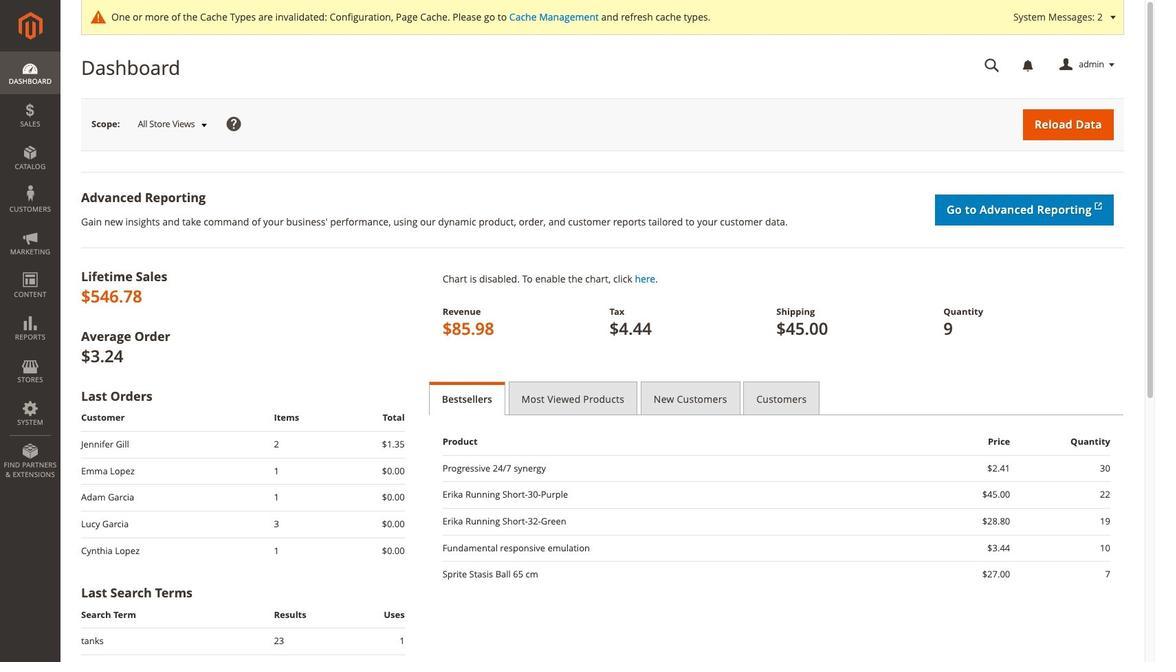 Task type: locate. For each thing, give the bounding box(es) containing it.
tab
[[743, 382, 820, 415]]

menu bar
[[0, 52, 61, 486]]

None text field
[[975, 53, 1009, 77]]

tab list
[[429, 382, 1124, 415]]



Task type: describe. For each thing, give the bounding box(es) containing it.
magento admin panel image
[[18, 12, 42, 40]]



